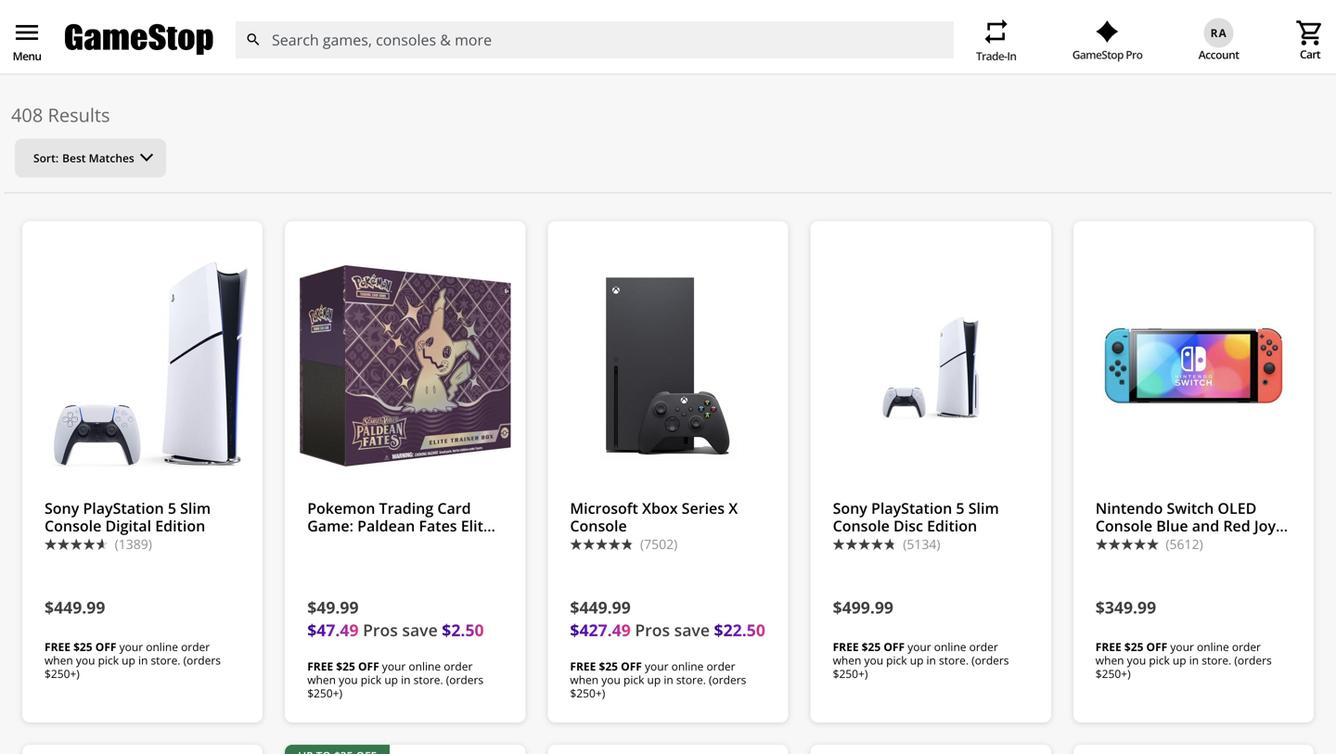 Task type: vqa. For each thing, say whether or not it's contained in the screenshot.
'PASSWORD ICON'
no



Task type: describe. For each thing, give the bounding box(es) containing it.
edition for disc
[[927, 516, 977, 536]]

trade-
[[976, 48, 1007, 63]]

in for digital
[[138, 653, 148, 668]]

order for disc
[[970, 639, 998, 655]]

consoles & hardware link
[[1038, 0, 1122, 62]]

consoles for consoles
[[778, 42, 831, 60]]

pick for and
[[1149, 653, 1170, 668]]

(1389)
[[115, 536, 152, 553]]

toys & games link
[[313, 0, 396, 49]]

playstation for digital
[[83, 498, 164, 518]]

$47.49
[[307, 619, 359, 641]]

(7502)
[[640, 536, 678, 553]]

slim for sony playstation 5 slim console digital edition
[[180, 498, 211, 518]]

edition for digital
[[155, 516, 205, 536]]

pros for $47.49
[[363, 619, 398, 641]]

ben white payload center
[[1174, 42, 1322, 60]]

your online order when you pick up in store. (orders $250+) for digital
[[45, 639, 221, 682]]

top deals link
[[498, 42, 556, 60]]

fates
[[419, 516, 457, 536]]

pokemon trading card game: paldean fates elite trainer box image
[[300, 255, 511, 478]]

gameinformer must play link
[[520, 0, 607, 62]]

save for $2.50
[[402, 619, 438, 641]]

0 horizontal spatial video games link
[[209, 0, 293, 49]]

order for and
[[1232, 639, 1261, 655]]

up for disc
[[910, 653, 924, 668]]

0 horizontal spatial collectibles link
[[106, 0, 189, 49]]

gaming accessories
[[739, 34, 799, 62]]

gameinformer
[[520, 34, 607, 49]]

and
[[1192, 516, 1220, 536]]

2 horizontal spatial store
[[462, 34, 490, 49]]

results
[[48, 102, 110, 128]]

digital store for digital store link to the left
[[285, 42, 357, 60]]

online for and
[[1197, 639, 1229, 655]]

electronics link
[[935, 0, 1018, 49]]

con
[[1096, 534, 1124, 554]]

sony for sony playstation 5 slim console disc edition
[[833, 498, 868, 518]]

ben white payload center link
[[1153, 42, 1322, 60]]

account
[[1199, 47, 1240, 62]]

same
[[146, 42, 179, 60]]

order for digital
[[181, 639, 210, 655]]

digital inside sony playstation 5 slim console digital edition
[[105, 516, 151, 536]]

gameinformer must play
[[520, 34, 607, 62]]

when for and
[[1096, 653, 1124, 668]]

5 for disc
[[956, 498, 965, 518]]

matches
[[89, 150, 134, 165]]

your online order when you pick up in store. (orders $250+) for and
[[1096, 639, 1272, 682]]

collectibles for collectibles link to the right
[[682, 42, 749, 60]]

$427.49
[[570, 619, 631, 641]]

(orders for and
[[1235, 653, 1272, 668]]

switch
[[1167, 498, 1214, 518]]

pros for $427.49
[[635, 619, 670, 641]]

accessories
[[739, 47, 799, 62]]

pre-
[[585, 42, 609, 60]]

consoles link
[[778, 42, 831, 60]]

pre-owned link
[[585, 42, 652, 60]]

gamestop
[[1073, 47, 1124, 62]]

gamestop pro
[[1073, 47, 1143, 62]]

center
[[1283, 42, 1322, 60]]

your for digital
[[119, 639, 143, 655]]

search button
[[235, 21, 272, 58]]

1 horizontal spatial video
[[861, 42, 894, 60]]

(orders for disc
[[972, 653, 1009, 668]]

$25 for digital
[[73, 639, 92, 655]]

track
[[1055, 42, 1085, 60]]

5 for digital
[[168, 498, 176, 518]]

in for disc
[[927, 653, 936, 668]]

$499.99
[[833, 596, 894, 619]]

you for and
[[1127, 653, 1146, 668]]

sony playstation 5 slim console disc edition
[[833, 498, 999, 536]]

microsoft
[[570, 498, 638, 518]]

nintendo switch oled console blue and red joy- con
[[1096, 498, 1281, 554]]

your for disc
[[908, 639, 932, 655]]

top
[[498, 42, 520, 60]]

pre-owned
[[585, 42, 652, 60]]

shop
[[15, 42, 45, 60]]

best
[[62, 150, 86, 165]]

save for $22.50
[[674, 619, 710, 641]]

shopping_cart
[[1296, 18, 1325, 48]]

cart
[[1300, 46, 1321, 62]]

& for hardware
[[1101, 34, 1109, 49]]

game:
[[307, 516, 354, 536]]

gaming accessories link
[[727, 0, 811, 62]]

card
[[437, 498, 471, 518]]

box
[[363, 534, 390, 554]]

408 results
[[11, 102, 110, 128]]

free for digital
[[45, 639, 70, 655]]

$25 for disc
[[862, 639, 881, 655]]

you for disc
[[864, 653, 884, 668]]

menu menu
[[12, 18, 42, 64]]

releases
[[417, 42, 468, 60]]

free $25 off for disc
[[833, 639, 905, 655]]

delivery
[[207, 42, 256, 60]]

trading
[[379, 498, 434, 518]]

gamestop pro link
[[1073, 20, 1143, 62]]

toys & games
[[318, 34, 391, 49]]

1 horizontal spatial deals
[[523, 42, 556, 60]]

electronics
[[949, 34, 1005, 49]]

free for disc
[[833, 639, 859, 655]]

console for sony playstation 5 slim console digital edition
[[45, 516, 101, 536]]

off for disc
[[884, 639, 905, 655]]

owned
[[609, 42, 652, 60]]

repeat
[[982, 17, 1011, 46]]



Task type: locate. For each thing, give the bounding box(es) containing it.
consoles & hardware
[[1051, 34, 1109, 62]]

order
[[1088, 42, 1122, 60]]

pokemon trading card game: paldean fates elite trainer box
[[307, 498, 492, 554]]

0 horizontal spatial $449.99
[[45, 596, 105, 619]]

free
[[45, 639, 70, 655], [833, 639, 859, 655], [1096, 639, 1122, 655], [307, 659, 333, 674], [570, 659, 596, 674]]

2 playstation from the left
[[872, 498, 952, 518]]

$449.99 $427.49 pros save $22.50
[[570, 596, 766, 641]]

consoles for consoles & hardware
[[1051, 34, 1098, 49]]

playstation inside sony playstation 5 slim console disc edition
[[872, 498, 952, 518]]

console for microsoft xbox series x console
[[570, 516, 627, 536]]

trainer
[[307, 534, 359, 554]]

Search games, consoles & more search field
[[272, 21, 921, 58]]

1 horizontal spatial video games
[[861, 42, 938, 60]]

gamestop image
[[65, 22, 213, 58]]

1 horizontal spatial collectibles link
[[682, 42, 749, 60]]

search search field
[[235, 21, 954, 58]]

collectibles left day
[[118, 34, 177, 49]]

pro
[[1126, 47, 1143, 62]]

pick for digital
[[98, 653, 119, 668]]

games
[[249, 34, 285, 49], [355, 34, 391, 49], [897, 42, 938, 60]]

save left $22.50
[[674, 619, 710, 641]]

1 horizontal spatial $449.99
[[570, 596, 631, 619]]

consoles inside consoles & hardware
[[1051, 34, 1098, 49]]

save
[[402, 619, 438, 641], [674, 619, 710, 641]]

digital
[[427, 34, 459, 49], [285, 42, 323, 60], [105, 516, 151, 536]]

0 horizontal spatial video games
[[217, 34, 285, 49]]

1 horizontal spatial pros
[[635, 619, 670, 641]]

online
[[146, 639, 178, 655], [934, 639, 967, 655], [1197, 639, 1229, 655], [409, 659, 441, 674], [672, 659, 704, 674]]

sony for sony playstation 5 slim console digital edition
[[45, 498, 79, 518]]

408
[[11, 102, 43, 128]]

new releases link
[[387, 42, 468, 60]]

digital store for right digital store link
[[427, 34, 490, 49]]

console left blue at right bottom
[[1096, 516, 1153, 536]]

shop my store
[[15, 42, 100, 60]]

1 horizontal spatial consoles
[[1051, 34, 1098, 49]]

ben
[[1174, 42, 1196, 60]]

free $25 off for digital
[[45, 639, 116, 655]]

pros right $427.49
[[635, 619, 670, 641]]

1 horizontal spatial &
[[1101, 34, 1109, 49]]

1 horizontal spatial edition
[[927, 516, 977, 536]]

$250+) for disc
[[833, 666, 868, 682]]

save inside $449.99 $427.49 pros save $22.50
[[674, 619, 710, 641]]

$250+) for digital
[[45, 666, 80, 682]]

(5134)
[[903, 536, 941, 553]]

paldean
[[357, 516, 415, 536]]

games for the left video games link
[[249, 34, 285, 49]]

edition right (1389)
[[155, 516, 205, 536]]

0 horizontal spatial digital store
[[285, 42, 357, 60]]

off for and
[[1147, 639, 1168, 655]]

when for digital
[[45, 653, 73, 668]]

pros right $47.49
[[363, 619, 398, 641]]

2 5 from the left
[[956, 498, 965, 518]]

hardware
[[1055, 47, 1106, 62]]

1 horizontal spatial 5
[[956, 498, 965, 518]]

console left (1389)
[[45, 516, 101, 536]]

nintendo
[[1096, 498, 1163, 518]]

1 horizontal spatial save
[[674, 619, 710, 641]]

ra account
[[1199, 25, 1240, 62]]

sort:
[[33, 150, 59, 165]]

1 horizontal spatial playstation
[[872, 498, 952, 518]]

save inside $49.99 $47.49 pros save $2.50
[[402, 619, 438, 641]]

you
[[76, 653, 95, 668], [864, 653, 884, 668], [1127, 653, 1146, 668], [339, 672, 358, 688], [602, 672, 621, 688]]

1 $449.99 from the left
[[45, 596, 105, 619]]

0 horizontal spatial deals
[[29, 34, 58, 49]]

4 console from the left
[[1096, 516, 1153, 536]]

console for sony playstation 5 slim console disc edition
[[833, 516, 890, 536]]

$25
[[73, 639, 92, 655], [862, 639, 881, 655], [1125, 639, 1144, 655], [336, 659, 355, 674], [599, 659, 618, 674]]

0 horizontal spatial edition
[[155, 516, 205, 536]]

0 horizontal spatial collectibles
[[118, 34, 177, 49]]

slim for sony playstation 5 slim console disc edition
[[969, 498, 999, 518]]

online for disc
[[934, 639, 967, 655]]

your for and
[[1171, 639, 1194, 655]]

playstation inside sony playstation 5 slim console digital edition
[[83, 498, 164, 518]]

payload
[[1235, 42, 1280, 60]]

free $25 off for and
[[1096, 639, 1168, 655]]

$25 for and
[[1125, 639, 1144, 655]]

0 horizontal spatial playstation
[[83, 498, 164, 518]]

0 horizontal spatial video
[[217, 34, 246, 49]]

1 horizontal spatial digital
[[285, 42, 323, 60]]

1 5 from the left
[[168, 498, 176, 518]]

1 save from the left
[[402, 619, 438, 641]]

games right toys
[[355, 34, 391, 49]]

up for digital
[[122, 653, 135, 668]]

0 horizontal spatial games
[[249, 34, 285, 49]]

0 horizontal spatial consoles
[[778, 42, 831, 60]]

track order
[[1055, 42, 1122, 60]]

$22.50
[[714, 619, 766, 641]]

in for and
[[1190, 653, 1199, 668]]

your online order when you pick up in store. (orders $250+)
[[45, 639, 221, 682], [833, 639, 1009, 682], [1096, 639, 1272, 682], [307, 659, 484, 701], [570, 659, 747, 701]]

store. for digital
[[151, 653, 180, 668]]

0 horizontal spatial digital store link
[[285, 42, 357, 60]]

games for video games link to the right
[[897, 42, 938, 60]]

sony playstation 5 slim console disc edition image
[[826, 255, 1036, 478]]

store. for disc
[[939, 653, 969, 668]]

1 slim from the left
[[180, 498, 211, 518]]

playstation for disc
[[872, 498, 952, 518]]

ra
[[1211, 25, 1228, 40]]

& inside consoles & hardware
[[1101, 34, 1109, 49]]

pros inside $49.99 $47.49 pros save $2.50
[[363, 619, 398, 641]]

$349.99
[[1096, 596, 1157, 619]]

pick
[[98, 653, 119, 668], [886, 653, 907, 668], [1149, 653, 1170, 668], [361, 672, 382, 688], [624, 672, 644, 688]]

1 horizontal spatial collectibles
[[682, 42, 749, 60]]

video games link
[[209, 0, 293, 49], [861, 42, 938, 60]]

search
[[245, 32, 262, 48]]

microsoft xbox series x console
[[570, 498, 738, 536]]

console inside sony playstation 5 slim console disc edition
[[833, 516, 890, 536]]

slim inside sony playstation 5 slim console disc edition
[[969, 498, 999, 518]]

free for and
[[1096, 639, 1122, 655]]

3 console from the left
[[833, 516, 890, 536]]

$2.50
[[442, 619, 484, 641]]

elite
[[461, 516, 492, 536]]

shopping_cart cart
[[1296, 18, 1325, 62]]

(orders
[[183, 653, 221, 668], [972, 653, 1009, 668], [1235, 653, 1272, 668], [446, 672, 484, 688], [709, 672, 747, 688]]

white
[[1199, 42, 1232, 60]]

1 horizontal spatial sony
[[833, 498, 868, 518]]

0 horizontal spatial sony
[[45, 498, 79, 518]]

microsoft xbox series x console image
[[563, 255, 774, 478]]

series
[[682, 498, 725, 518]]

1 pros from the left
[[363, 619, 398, 641]]

up for and
[[1173, 653, 1187, 668]]

0 horizontal spatial store
[[69, 42, 100, 60]]

up
[[122, 653, 135, 668], [910, 653, 924, 668], [1173, 653, 1187, 668], [385, 672, 398, 688], [647, 672, 661, 688]]

off for digital
[[95, 639, 116, 655]]

2 save from the left
[[674, 619, 710, 641]]

slim
[[180, 498, 211, 518], [969, 498, 999, 518]]

nintendo switch oled console blue and red joy-con image
[[1088, 255, 1299, 478]]

pokemon
[[307, 498, 375, 518]]

console inside sony playstation 5 slim console digital edition
[[45, 516, 101, 536]]

0 horizontal spatial 5
[[168, 498, 176, 518]]

1 & from the left
[[344, 34, 352, 49]]

your online order when you pick up in store. (orders $250+) for disc
[[833, 639, 1009, 682]]

2 & from the left
[[1101, 34, 1109, 49]]

pros
[[363, 619, 398, 641], [635, 619, 670, 641]]

2 horizontal spatial games
[[897, 42, 938, 60]]

0 horizontal spatial digital
[[105, 516, 151, 536]]

5 inside sony playstation 5 slim console disc edition
[[956, 498, 965, 518]]

off
[[95, 639, 116, 655], [884, 639, 905, 655], [1147, 639, 1168, 655], [358, 659, 379, 674], [621, 659, 642, 674]]

consoles
[[1051, 34, 1098, 49], [778, 42, 831, 60]]

xbox
[[642, 498, 678, 518]]

store right my
[[69, 42, 100, 60]]

collectibles left the gaming
[[682, 42, 749, 60]]

order
[[181, 639, 210, 655], [970, 639, 998, 655], [1232, 639, 1261, 655], [444, 659, 473, 674], [707, 659, 736, 674]]

shop my store link
[[15, 42, 100, 60]]

2 horizontal spatial digital
[[427, 34, 459, 49]]

when for disc
[[833, 653, 862, 668]]

same day delivery
[[146, 42, 256, 60]]

x
[[729, 498, 738, 518]]

2 sony from the left
[[833, 498, 868, 518]]

blue
[[1157, 516, 1189, 536]]

$49.99 $47.49 pros save $2.50
[[307, 596, 484, 641]]

5 inside sony playstation 5 slim console digital edition
[[168, 498, 176, 518]]

sony
[[45, 498, 79, 518], [833, 498, 868, 518]]

1 horizontal spatial digital store
[[427, 34, 490, 49]]

$250+) for and
[[1096, 666, 1131, 682]]

same day delivery link
[[146, 42, 256, 60]]

playstation up (1389)
[[83, 498, 164, 518]]

1 horizontal spatial store
[[326, 42, 357, 60]]

sony playstation 5 slim console digital edition image
[[37, 255, 248, 478]]

joy-
[[1255, 516, 1281, 536]]

track order link
[[1036, 42, 1122, 60]]

console inside microsoft xbox series x console
[[570, 516, 627, 536]]

0 horizontal spatial save
[[402, 619, 438, 641]]

games left electronics
[[897, 42, 938, 60]]

0 horizontal spatial pros
[[363, 619, 398, 641]]

1 horizontal spatial digital store link
[[417, 0, 500, 49]]

2 console from the left
[[570, 516, 627, 536]]

console left disc
[[833, 516, 890, 536]]

console inside the nintendo switch oled console blue and red joy- con
[[1096, 516, 1153, 536]]

sort: best matches
[[33, 150, 134, 165]]

must
[[538, 47, 565, 62]]

you for digital
[[76, 653, 95, 668]]

digital store inside digital store link
[[427, 34, 490, 49]]

deals
[[29, 34, 58, 49], [523, 42, 556, 60]]

menu
[[12, 18, 42, 47]]

0 horizontal spatial &
[[344, 34, 352, 49]]

edition right disc
[[927, 516, 977, 536]]

sony inside sony playstation 5 slim console digital edition
[[45, 498, 79, 518]]

collectibles for left collectibles link
[[118, 34, 177, 49]]

1 sony from the left
[[45, 498, 79, 518]]

1 horizontal spatial slim
[[969, 498, 999, 518]]

digital store left top
[[427, 34, 490, 49]]

sony playstation 5 slim console digital edition
[[45, 498, 211, 536]]

gamestop pro icon image
[[1096, 20, 1119, 43]]

collectibles link
[[106, 0, 189, 49], [682, 42, 749, 60]]

(5612)
[[1166, 536, 1203, 553]]

(orders for digital
[[183, 653, 221, 668]]

digital store link right search button
[[285, 42, 357, 60]]

$49.99
[[307, 596, 359, 619]]

$449.99 for $449.99 $427.49 pros save $22.50
[[570, 596, 631, 619]]

new
[[387, 42, 414, 60]]

sony inside sony playstation 5 slim console disc edition
[[833, 498, 868, 518]]

digital store right search button
[[285, 42, 357, 60]]

play
[[567, 47, 589, 62]]

save left $2.50
[[402, 619, 438, 641]]

gaming
[[749, 34, 789, 49]]

2 pros from the left
[[635, 619, 670, 641]]

store left top
[[462, 34, 490, 49]]

1 horizontal spatial video games link
[[861, 42, 938, 60]]

red
[[1224, 516, 1251, 536]]

2 slim from the left
[[969, 498, 999, 518]]

digital store link right the new
[[417, 0, 500, 49]]

$449.99 for $449.99
[[45, 596, 105, 619]]

1 console from the left
[[45, 516, 101, 536]]

oled
[[1218, 498, 1257, 518]]

disc
[[894, 516, 923, 536]]

0 horizontal spatial slim
[[180, 498, 211, 518]]

repeat trade-in
[[976, 17, 1017, 63]]

pick for disc
[[886, 653, 907, 668]]

pros inside $449.99 $427.49 pros save $22.50
[[635, 619, 670, 641]]

my
[[48, 42, 66, 60]]

store left the new
[[326, 42, 357, 60]]

store. for and
[[1202, 653, 1232, 668]]

slim inside sony playstation 5 slim console digital edition
[[180, 498, 211, 518]]

games left toys
[[249, 34, 285, 49]]

online for digital
[[146, 639, 178, 655]]

2 $449.99 from the left
[[570, 596, 631, 619]]

1 horizontal spatial games
[[355, 34, 391, 49]]

1 playstation from the left
[[83, 498, 164, 518]]

day
[[182, 42, 204, 60]]

console left (7502)
[[570, 516, 627, 536]]

store
[[462, 34, 490, 49], [69, 42, 100, 60], [326, 42, 357, 60]]

collectibles
[[118, 34, 177, 49], [682, 42, 749, 60]]

& inside toys & games link
[[344, 34, 352, 49]]

edition inside sony playstation 5 slim console disc edition
[[927, 516, 977, 536]]

playstation up the "(5134)"
[[872, 498, 952, 518]]

edition inside sony playstation 5 slim console digital edition
[[155, 516, 205, 536]]

& for games
[[344, 34, 352, 49]]

1 edition from the left
[[155, 516, 205, 536]]

$449.99 inside $449.99 $427.49 pros save $22.50
[[570, 596, 631, 619]]

in
[[1007, 48, 1017, 63]]

when
[[45, 653, 73, 668], [833, 653, 862, 668], [1096, 653, 1124, 668], [307, 672, 336, 688], [570, 672, 599, 688]]

menu
[[13, 48, 41, 64]]

2 edition from the left
[[927, 516, 977, 536]]



